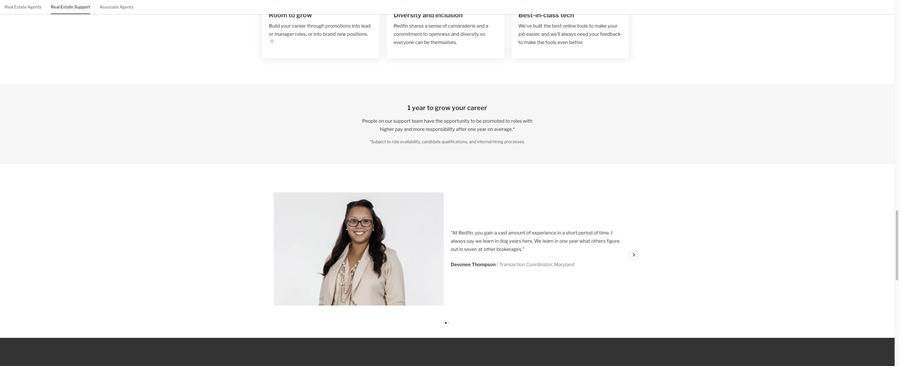 Task type: describe. For each thing, give the bounding box(es) containing it.
real for real estate agents
[[5, 4, 13, 9]]

best-
[[518, 11, 535, 19]]

people
[[362, 118, 377, 124]]

build your career through promotions into lead or manager roles, or into brand new positions.
[[269, 23, 371, 37]]

we
[[475, 239, 482, 244]]

promotions
[[325, 23, 351, 29]]

1 vertical spatial grow
[[435, 104, 451, 112]]

support
[[74, 4, 90, 9]]

1 horizontal spatial of
[[526, 231, 531, 236]]

1 agents from the left
[[27, 4, 41, 9]]

0 vertical spatial tools
[[577, 23, 588, 29]]

a right camaraderie
[[486, 23, 488, 29]]

gain
[[484, 231, 493, 236]]

and inside we've built the best online tools to make your job easier, and we'll always need your feedback to make the tools even better.
[[541, 31, 549, 37]]

amount
[[508, 231, 525, 236]]

digital marketing image
[[518, 0, 533, 5]]

be inside redfin shares a sense of camaraderie and a commitment to openness and diversity so everyone can be themselves.
[[424, 40, 430, 45]]

people on our support team have the opportunity to be promoted to roles with higher pay and more responsibility after one year on average.*
[[362, 118, 532, 132]]

thompson
[[472, 262, 496, 268]]

years
[[509, 239, 521, 244]]

sense
[[428, 23, 441, 29]]

through
[[307, 23, 324, 29]]

team
[[412, 118, 423, 124]]

responsibility
[[426, 127, 455, 132]]

class
[[543, 11, 559, 19]]

opportunity
[[444, 118, 470, 124]]

year inside people on our support team have the opportunity to be promoted to roles with higher pay and more responsibility after one year on average.*
[[477, 127, 487, 132]]

always inside "at redfin, you gain a vast amount of experience in a short period of time. i always say we learn in dog years here. we learn in one year what others figure out in seven at other brokerages."
[[451, 239, 466, 244]]

0 vertical spatial make
[[595, 23, 607, 29]]

say
[[467, 239, 474, 244]]

1 year to grow your career
[[407, 104, 487, 112]]

even
[[557, 40, 568, 45]]

themselves.
[[431, 40, 457, 45]]

everyone
[[394, 40, 414, 45]]

to right 'online'
[[589, 23, 594, 29]]

redfin shares a sense of camaraderie and a commitment to openness and diversity so everyone can be themselves.
[[394, 23, 488, 45]]

real estate agents
[[5, 4, 41, 9]]

new
[[337, 31, 346, 37]]

period
[[578, 231, 593, 236]]

real estate agents link
[[5, 0, 41, 13]]

best
[[552, 23, 562, 29]]

qualifications,
[[442, 139, 468, 144]]

higher
[[380, 127, 394, 132]]

slide 2 dot image
[[448, 323, 450, 324]]

more
[[413, 127, 425, 132]]

redfin agent image
[[269, 0, 283, 5]]

*subject to role availability, candidate qualifications, and internal hiring processes.
[[370, 139, 525, 144]]

devonee
[[451, 262, 471, 268]]

have
[[424, 118, 434, 124]]

candidate
[[422, 139, 441, 144]]

online
[[563, 23, 576, 29]]

1 horizontal spatial on
[[488, 127, 493, 132]]

|
[[497, 262, 498, 268]]

diversity and inclusion link
[[394, 10, 497, 20]]

one inside people on our support team have the opportunity to be promoted to roles with higher pay and more responsibility after one year on average.*
[[468, 127, 476, 132]]

openness
[[429, 31, 450, 37]]

1 vertical spatial the
[[537, 40, 544, 45]]

with
[[523, 118, 532, 124]]

always inside we've built the best online tools to make your job easier, and we'll always need your feedback to make the tools even better.
[[561, 31, 576, 37]]

and inside people on our support team have the opportunity to be promoted to roles with higher pay and more responsibility after one year on average.*
[[404, 127, 412, 132]]

brand
[[323, 31, 336, 37]]

job
[[518, 31, 525, 37]]

0 horizontal spatial tools
[[545, 40, 556, 45]]

estate for support
[[60, 4, 73, 9]]

room to grow
[[269, 11, 312, 19]]

coordinator,
[[526, 262, 553, 268]]

2 learn from the left
[[543, 239, 554, 244]]

built
[[533, 23, 543, 29]]

camaraderie
[[448, 23, 476, 29]]

to up have
[[427, 104, 433, 112]]

pay
[[395, 127, 403, 132]]

real for real estate support
[[51, 4, 60, 9]]

room
[[269, 11, 287, 19]]

in down the experience
[[555, 239, 558, 244]]

*subject
[[370, 139, 386, 144]]

i
[[611, 231, 612, 236]]

brokerages."
[[497, 247, 524, 253]]

figure
[[607, 239, 620, 244]]

room to grow link
[[269, 10, 372, 20]]

promoted
[[483, 118, 505, 124]]

in-
[[535, 11, 543, 19]]

inclusion
[[435, 11, 463, 19]]

your right "need"
[[589, 31, 599, 37]]

others
[[591, 239, 606, 244]]

roles,
[[295, 31, 307, 37]]

associate agents link
[[100, 0, 134, 13]]

to down job
[[518, 40, 523, 45]]

tech
[[560, 11, 574, 19]]

here.
[[522, 239, 533, 244]]

support
[[393, 118, 411, 124]]

of inside redfin shares a sense of camaraderie and a commitment to openness and diversity so everyone can be themselves.
[[442, 23, 447, 29]]

to inside redfin shares a sense of camaraderie and a commitment to openness and diversity so everyone can be themselves.
[[423, 31, 428, 37]]

we
[[534, 239, 542, 244]]

experience
[[532, 231, 556, 236]]

career inside the build your career through promotions into lead or manager roles, or into brand new positions.
[[292, 23, 306, 29]]

easier,
[[526, 31, 540, 37]]

redfin,
[[458, 231, 474, 236]]

time.
[[599, 231, 610, 236]]



Task type: locate. For each thing, give the bounding box(es) containing it.
availability,
[[400, 139, 421, 144]]

the right built
[[544, 23, 551, 29]]

associate agents
[[100, 4, 134, 9]]

2 horizontal spatial year
[[569, 239, 578, 244]]

of up here.
[[526, 231, 531, 236]]

and up so
[[477, 23, 485, 29]]

be left promoted
[[476, 118, 482, 124]]

learn down the experience
[[543, 239, 554, 244]]

on
[[378, 118, 384, 124], [488, 127, 493, 132]]

build
[[269, 23, 280, 29]]

you
[[475, 231, 483, 236]]

grow up people on our support team have the opportunity to be promoted to roles with higher pay and more responsibility after one year on average.*
[[435, 104, 451, 112]]

in right out
[[459, 247, 463, 253]]

0 vertical spatial on
[[378, 118, 384, 124]]

year down short
[[569, 239, 578, 244]]

or right the 'roles,'
[[308, 31, 312, 37]]

0 horizontal spatial be
[[424, 40, 430, 45]]

career up promoted
[[467, 104, 487, 112]]

at
[[478, 247, 483, 253]]

dog
[[500, 239, 508, 244]]

"at
[[451, 231, 457, 236]]

2 estate from the left
[[60, 4, 73, 9]]

0 horizontal spatial make
[[524, 40, 536, 45]]

one right after
[[468, 127, 476, 132]]

into down through
[[313, 31, 322, 37]]

or up the disclaimer image
[[269, 31, 273, 37]]

always up out
[[451, 239, 466, 244]]

1 horizontal spatial year
[[477, 127, 487, 132]]

in left the dog
[[495, 239, 499, 244]]

1 vertical spatial career
[[467, 104, 487, 112]]

0 horizontal spatial always
[[451, 239, 466, 244]]

to left role
[[387, 139, 391, 144]]

be inside people on our support team have the opportunity to be promoted to roles with higher pay and more responsibility after one year on average.*
[[476, 118, 482, 124]]

0 vertical spatial year
[[412, 104, 426, 112]]

and right pay
[[404, 127, 412, 132]]

1 horizontal spatial grow
[[435, 104, 451, 112]]

make up feedback
[[595, 23, 607, 29]]

redfin diversity icon image
[[394, 0, 408, 5]]

0 vertical spatial grow
[[296, 11, 312, 19]]

out
[[451, 247, 458, 253]]

1 or from the left
[[269, 31, 273, 37]]

0 vertical spatial into
[[352, 23, 360, 29]]

1 horizontal spatial career
[[467, 104, 487, 112]]

a left sense
[[425, 23, 427, 29]]

make down easier,
[[524, 40, 536, 45]]

and down camaraderie
[[451, 31, 459, 37]]

we've
[[518, 23, 532, 29]]

2 vertical spatial the
[[435, 118, 443, 124]]

1 horizontal spatial be
[[476, 118, 482, 124]]

average.*
[[494, 127, 515, 132]]

or
[[269, 31, 273, 37], [308, 31, 312, 37]]

in left short
[[557, 231, 561, 236]]

and inside diversity and inclusion link
[[423, 11, 434, 19]]

into
[[352, 23, 360, 29], [313, 31, 322, 37]]

positions.
[[347, 31, 368, 37]]

vast
[[498, 231, 507, 236]]

tools up "need"
[[577, 23, 588, 29]]

and
[[423, 11, 434, 19], [477, 23, 485, 29], [451, 31, 459, 37], [541, 31, 549, 37], [404, 127, 412, 132], [469, 139, 476, 144]]

estate inside 'real estate agents' link
[[14, 4, 27, 9]]

your
[[281, 23, 291, 29], [608, 23, 618, 29], [589, 31, 599, 37], [452, 104, 466, 112]]

1 vertical spatial make
[[524, 40, 536, 45]]

maryland
[[554, 262, 575, 268]]

0 horizontal spatial on
[[378, 118, 384, 124]]

tools
[[577, 23, 588, 29], [545, 40, 556, 45]]

grow up through
[[296, 11, 312, 19]]

manager
[[274, 31, 294, 37]]

0 vertical spatial one
[[468, 127, 476, 132]]

estate for agents
[[14, 4, 27, 9]]

1 vertical spatial into
[[313, 31, 322, 37]]

next image
[[632, 254, 636, 257]]

0 horizontal spatial into
[[313, 31, 322, 37]]

0 horizontal spatial or
[[269, 31, 273, 37]]

slide 1 dot image
[[445, 323, 447, 324]]

diversity and inclusion
[[394, 11, 463, 19]]

processes.
[[504, 139, 525, 144]]

1 vertical spatial one
[[559, 239, 568, 244]]

career
[[292, 23, 306, 29], [467, 104, 487, 112]]

the up responsibility
[[435, 118, 443, 124]]

0 horizontal spatial learn
[[483, 239, 494, 244]]

disclaimer image
[[270, 40, 274, 43]]

on left our
[[378, 118, 384, 124]]

devonee thompson | transaction coordinator, maryland
[[451, 262, 575, 268]]

1 horizontal spatial learn
[[543, 239, 554, 244]]

2 real from the left
[[51, 4, 60, 9]]

to
[[288, 11, 295, 19], [589, 23, 594, 29], [423, 31, 428, 37], [518, 40, 523, 45], [427, 104, 433, 112], [471, 118, 475, 124], [506, 118, 510, 124], [387, 139, 391, 144]]

and left we'll
[[541, 31, 549, 37]]

1
[[407, 104, 411, 112]]

1 vertical spatial always
[[451, 239, 466, 244]]

diversity
[[460, 31, 479, 37]]

0 horizontal spatial estate
[[14, 4, 27, 9]]

your up opportunity
[[452, 104, 466, 112]]

year
[[412, 104, 426, 112], [477, 127, 487, 132], [569, 239, 578, 244]]

other
[[484, 247, 496, 253]]

1 horizontal spatial agents
[[120, 4, 134, 9]]

0 horizontal spatial grow
[[296, 11, 312, 19]]

role
[[392, 139, 399, 144]]

real inside 'real estate agents' link
[[5, 4, 13, 9]]

internal
[[477, 139, 492, 144]]

short
[[566, 231, 577, 236]]

0 horizontal spatial of
[[442, 23, 447, 29]]

1 horizontal spatial one
[[559, 239, 568, 244]]

the down easier,
[[537, 40, 544, 45]]

1 vertical spatial on
[[488, 127, 493, 132]]

of
[[442, 23, 447, 29], [526, 231, 531, 236], [594, 231, 598, 236]]

a
[[425, 23, 427, 29], [486, 23, 488, 29], [494, 231, 497, 236], [562, 231, 565, 236]]

we'll
[[550, 31, 560, 37]]

0 vertical spatial be
[[424, 40, 430, 45]]

0 horizontal spatial real
[[5, 4, 13, 9]]

1 horizontal spatial real
[[51, 4, 60, 9]]

2 horizontal spatial of
[[594, 231, 598, 236]]

grow
[[296, 11, 312, 19], [435, 104, 451, 112]]

after
[[456, 127, 467, 132]]

so
[[480, 31, 485, 37]]

and left "internal" at the right top of page
[[469, 139, 476, 144]]

into up "positions."
[[352, 23, 360, 29]]

be right can
[[424, 40, 430, 45]]

always down 'online'
[[561, 31, 576, 37]]

in
[[557, 231, 561, 236], [495, 239, 499, 244], [555, 239, 558, 244], [459, 247, 463, 253]]

what
[[579, 239, 590, 244]]

on down promoted
[[488, 127, 493, 132]]

tools down we'll
[[545, 40, 556, 45]]

real estate support link
[[51, 0, 90, 13]]

0 horizontal spatial year
[[412, 104, 426, 112]]

associate
[[100, 4, 119, 9]]

one down short
[[559, 239, 568, 244]]

to right opportunity
[[471, 118, 475, 124]]

one inside "at redfin, you gain a vast amount of experience in a short period of time. i always say we learn in dog years here. we learn in one year what others figure out in seven at other brokerages."
[[559, 239, 568, 244]]

1 horizontal spatial make
[[595, 23, 607, 29]]

1 real from the left
[[5, 4, 13, 9]]

better.
[[569, 40, 583, 45]]

transaction
[[499, 262, 525, 268]]

hiring
[[492, 139, 503, 144]]

shares
[[409, 23, 424, 29]]

0 horizontal spatial agents
[[27, 4, 41, 9]]

year inside "at redfin, you gain a vast amount of experience in a short period of time. i always say we learn in dog years here. we learn in one year what others figure out in seven at other brokerages."
[[569, 239, 578, 244]]

one
[[468, 127, 476, 132], [559, 239, 568, 244]]

the
[[544, 23, 551, 29], [537, 40, 544, 45], [435, 118, 443, 124]]

always
[[561, 31, 576, 37], [451, 239, 466, 244]]

2 or from the left
[[308, 31, 312, 37]]

to down shares
[[423, 31, 428, 37]]

1 learn from the left
[[483, 239, 494, 244]]

real inside 'real estate support' 'link'
[[51, 4, 60, 9]]

best-in-class tech
[[518, 11, 574, 19]]

0 vertical spatial always
[[561, 31, 576, 37]]

to left "roles"
[[506, 118, 510, 124]]

roles
[[511, 118, 522, 124]]

1 horizontal spatial into
[[352, 23, 360, 29]]

career up the 'roles,'
[[292, 23, 306, 29]]

can
[[415, 40, 423, 45]]

year up "internal" at the right top of page
[[477, 127, 487, 132]]

the inside people on our support team have the opportunity to be promoted to roles with higher pay and more responsibility after one year on average.*
[[435, 118, 443, 124]]

need
[[577, 31, 588, 37]]

learn down gain
[[483, 239, 494, 244]]

of up "others"
[[594, 231, 598, 236]]

1 vertical spatial year
[[477, 127, 487, 132]]

agents
[[27, 4, 41, 9], [120, 4, 134, 9]]

1 horizontal spatial tools
[[577, 23, 588, 29]]

and up sense
[[423, 11, 434, 19]]

1 estate from the left
[[14, 4, 27, 9]]

of right sense
[[442, 23, 447, 29]]

1 horizontal spatial estate
[[60, 4, 73, 9]]

1 horizontal spatial or
[[308, 31, 312, 37]]

0 horizontal spatial career
[[292, 23, 306, 29]]

1 vertical spatial tools
[[545, 40, 556, 45]]

1 vertical spatial be
[[476, 118, 482, 124]]

your up manager
[[281, 23, 291, 29]]

estate inside 'real estate support' 'link'
[[60, 4, 73, 9]]

your inside the build your career through promotions into lead or manager roles, or into brand new positions.
[[281, 23, 291, 29]]

0 vertical spatial career
[[292, 23, 306, 29]]

1 horizontal spatial always
[[561, 31, 576, 37]]

redfin
[[394, 23, 408, 29]]

we've built the best online tools to make your job easier, and we'll always need your feedback to make the tools even better.
[[518, 23, 621, 45]]

to right 'room'
[[288, 11, 295, 19]]

2 vertical spatial year
[[569, 239, 578, 244]]

diversity
[[394, 11, 421, 19]]

a right gain
[[494, 231, 497, 236]]

0 vertical spatial the
[[544, 23, 551, 29]]

best-in-class tech link
[[518, 10, 622, 20]]

your up feedback
[[608, 23, 618, 29]]

0 horizontal spatial one
[[468, 127, 476, 132]]

2 agents from the left
[[120, 4, 134, 9]]

"at redfin, you gain a vast amount of experience in a short period of time. i always say we learn in dog years here. we learn in one year what others figure out in seven at other brokerages."
[[451, 231, 620, 253]]

a left short
[[562, 231, 565, 236]]

real estate support
[[51, 4, 90, 9]]

year right 1
[[412, 104, 426, 112]]



Task type: vqa. For each thing, say whether or not it's contained in the screenshot.
camaraderie
yes



